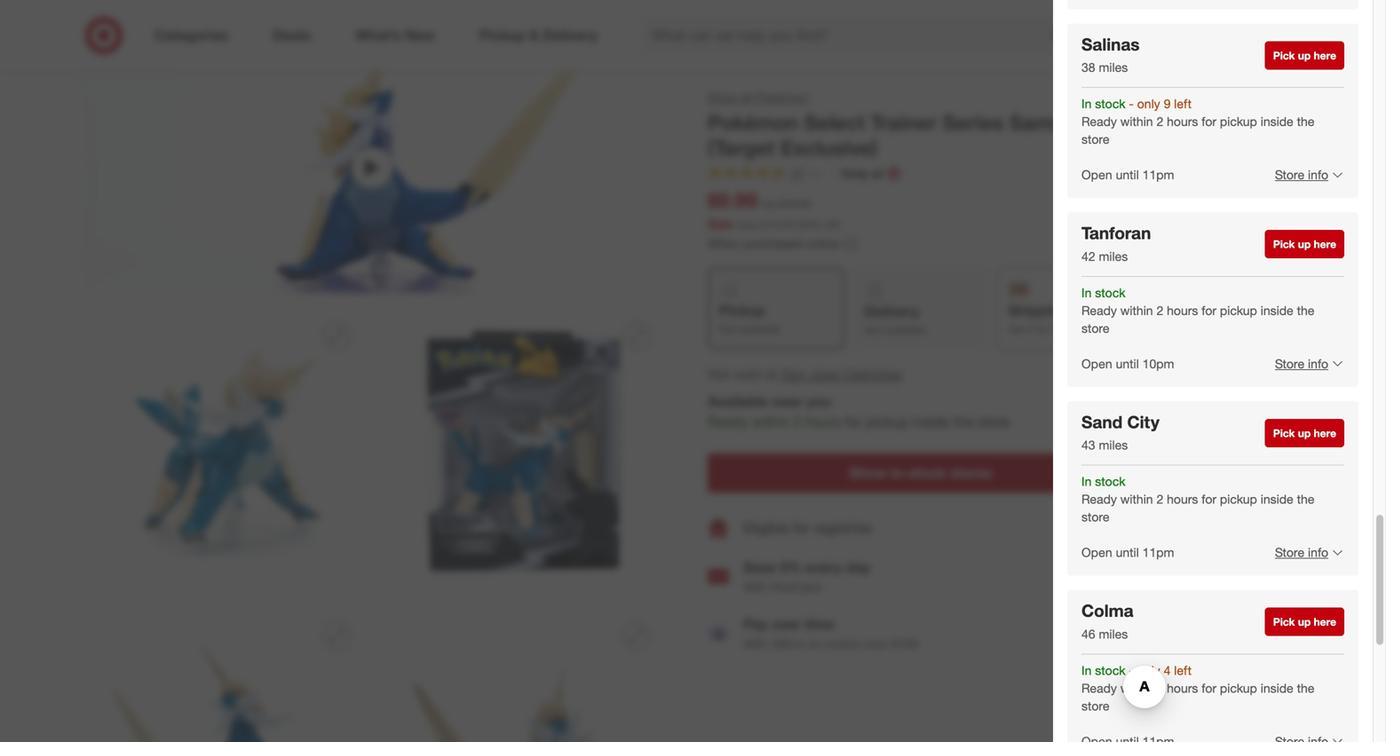 Task type: describe. For each thing, give the bounding box(es) containing it.
pickup inside in stock - only 9 left ready within 2 hours for pickup inside the store
[[1220, 114, 1257, 129]]

27
[[791, 166, 805, 181]]

4
[[1164, 663, 1171, 678]]

store info button for tanforan
[[1264, 345, 1345, 384]]

trainer
[[871, 110, 937, 135]]

series
[[943, 110, 1004, 135]]

not left sold
[[708, 366, 731, 383]]

available near you ready within 2 hours for pickup inside the store
[[708, 393, 1010, 431]]

hours inside in stock - only 9 left ready within 2 hours for pickup inside the store
[[1167, 114, 1198, 129]]

within down sand city 43 miles
[[1121, 492, 1153, 507]]

2 inside in stock - only 9 left ready within 2 hours for pickup inside the store
[[1157, 114, 1164, 129]]

store for sand city
[[1275, 545, 1305, 561]]

here for salinas
[[1314, 49, 1337, 62]]

27 link
[[708, 165, 823, 185]]

for inside in stock - only 9 left ready within 2 hours for pickup inside the store
[[1202, 114, 1217, 129]]

salinas
[[1082, 34, 1140, 55]]

in stock - only 9 left ready within 2 hours for pickup inside the store
[[1082, 96, 1315, 147]]

shipping
[[1008, 302, 1068, 319]]

search button
[[1071, 16, 1114, 59]]

0 horizontal spatial over
[[772, 616, 801, 633]]

you
[[807, 393, 831, 410]]

pickup
[[719, 302, 766, 319]]

redcard
[[772, 579, 821, 595]]

sale
[[708, 216, 733, 232]]

only at
[[842, 166, 883, 181]]

san
[[782, 366, 806, 383]]

select
[[804, 110, 865, 135]]

- for salinas
[[1129, 96, 1134, 112]]

only for colma
[[1138, 663, 1161, 678]]

up for colma
[[1298, 615, 1311, 629]]

eligible for registries
[[743, 520, 872, 537]]

dec
[[1075, 323, 1094, 336]]

shipping get it by thu, dec 21
[[1008, 302, 1109, 336]]

tanforan
[[1082, 223, 1151, 244]]

eligible
[[743, 520, 789, 537]]

off
[[824, 218, 837, 231]]

with inside pay over time with affirm on orders over $100
[[743, 636, 768, 652]]

ready inside in stock - only 9 left ready within 2 hours for pickup inside the store
[[1082, 114, 1117, 129]]

tanforan 42 miles
[[1082, 223, 1151, 264]]

$100
[[892, 636, 919, 652]]

when
[[708, 236, 740, 251]]

when purchased online
[[708, 236, 840, 251]]

pick up here button for salinas
[[1265, 41, 1345, 70]]

orders
[[825, 636, 861, 652]]

miles for tanforan
[[1099, 249, 1128, 264]]

info for salinas
[[1308, 167, 1329, 183]]

here for colma
[[1314, 615, 1337, 629]]

store info button for sand city
[[1264, 533, 1345, 573]]

1 horizontal spatial at
[[872, 166, 883, 181]]

sand
[[1082, 412, 1123, 432]]

pick up here button for colma
[[1265, 608, 1345, 636]]

stores
[[950, 464, 992, 482]]

in for 38
[[1082, 96, 1092, 112]]

show in-stock stores button
[[708, 454, 1134, 493]]

pok&#233;mon select trainer series samurott action figure (target exclusive), 4 of 13 image
[[379, 308, 665, 594]]

here for sand city
[[1314, 427, 1337, 440]]

left for salinas
[[1174, 96, 1192, 112]]

save
[[737, 218, 759, 231]]

2 inside in stock - only 4 left ready within 2 hours for pickup inside the store
[[1157, 681, 1164, 696]]

san jose oakridge button
[[782, 364, 902, 385]]

store info for tanforan
[[1275, 356, 1329, 372]]

by
[[1037, 323, 1049, 336]]

pay
[[743, 616, 768, 633]]

stock inside button
[[909, 464, 946, 482]]

pok&#233;mon select trainer series samurott action figure (target exclusive), 6 of 13 image
[[379, 608, 665, 742]]

store info for sand city
[[1275, 545, 1329, 561]]

ready up 21
[[1082, 303, 1117, 318]]

$9.99 reg $19.99 sale save $ 10.00 ( 50 % off )
[[708, 188, 840, 232]]

not for delivery
[[865, 323, 882, 337]]

miles for colma
[[1099, 626, 1128, 642]]

shop all pokemon pokémon select trainer series samurott action figure (target exclusive)
[[708, 90, 1236, 161]]

$19.99
[[779, 197, 811, 210]]

get
[[1008, 323, 1026, 336]]

pick for colma
[[1273, 615, 1295, 629]]

10.00
[[767, 218, 794, 231]]

here for tanforan
[[1314, 238, 1337, 251]]

affirm
[[772, 636, 804, 652]]

store inside available near you ready within 2 hours for pickup inside the store
[[978, 413, 1010, 431]]

it
[[1029, 323, 1034, 336]]

hours inside in stock - only 4 left ready within 2 hours for pickup inside the store
[[1167, 681, 1198, 696]]

city
[[1128, 412, 1160, 432]]

dialog containing salinas
[[1053, 0, 1386, 742]]

pay over time with affirm on orders over $100
[[743, 616, 919, 652]]

(target
[[708, 136, 775, 161]]

for inside in stock - only 4 left ready within 2 hours for pickup inside the store
[[1202, 681, 1217, 696]]

up for tanforan
[[1298, 238, 1311, 251]]

show in-stock stores
[[850, 464, 992, 482]]

purchased
[[744, 236, 803, 251]]

(
[[796, 218, 799, 231]]

in stock ready within 2 hours for pickup inside the store for tanforan
[[1082, 285, 1315, 336]]

store inside in stock - only 9 left ready within 2 hours for pickup inside the store
[[1082, 132, 1110, 147]]

samurott
[[1010, 110, 1100, 135]]

- for colma
[[1129, 663, 1134, 678]]

pok&#233;mon select trainer series samurott action figure (target exclusive), 2 of 13, play video image
[[79, 42, 665, 294]]

43
[[1082, 438, 1096, 453]]

hours inside available near you ready within 2 hours for pickup inside the store
[[805, 413, 841, 431]]

ready inside available near you ready within 2 hours for pickup inside the store
[[708, 413, 748, 431]]

info for sand city
[[1308, 545, 1329, 561]]

day
[[846, 559, 870, 576]]

delivery not available
[[865, 303, 926, 337]]

thu,
[[1052, 323, 1072, 336]]

shop
[[708, 90, 737, 105]]

reg
[[761, 197, 776, 210]]

search
[[1071, 28, 1114, 46]]

pokemon
[[756, 90, 809, 105]]

store right thu,
[[1082, 321, 1110, 336]]

pick for salinas
[[1273, 49, 1295, 62]]

46
[[1082, 626, 1096, 642]]

in for 42
[[1082, 285, 1092, 301]]

exclusive)
[[781, 136, 878, 161]]

store info for salinas
[[1275, 167, 1329, 183]]

42
[[1082, 249, 1096, 264]]

$9.99
[[708, 188, 758, 213]]

near
[[772, 393, 803, 410]]

time
[[805, 616, 835, 633]]

50
[[799, 218, 811, 231]]

stock for colma
[[1095, 663, 1126, 678]]

until for 38
[[1116, 167, 1139, 183]]

pok&#233;mon select trainer series samurott action figure (target exclusive), 5 of 13 image
[[79, 608, 365, 742]]

stock for salinas
[[1095, 96, 1126, 112]]

pick up here button for tanforan
[[1265, 230, 1345, 258]]

0 horizontal spatial at
[[765, 366, 778, 383]]



Task type: vqa. For each thing, say whether or not it's contained in the screenshot.
2nd coupon from the right
no



Task type: locate. For each thing, give the bounding box(es) containing it.
2 vertical spatial store info button
[[1264, 533, 1345, 573]]

colma
[[1082, 601, 1134, 621]]

pick for tanforan
[[1273, 238, 1295, 251]]

left right 9
[[1174, 96, 1192, 112]]

pok&#233;mon select trainer series samurott action figure (target exclusive), 1 of 13 image
[[79, 0, 665, 28]]

stock inside in stock - only 4 left ready within 2 hours for pickup inside the store
[[1095, 663, 1126, 678]]

2 vertical spatial store
[[1275, 545, 1305, 561]]

until
[[1116, 167, 1139, 183], [1116, 356, 1139, 372], [1116, 545, 1139, 561]]

every
[[805, 559, 842, 576]]

4 miles from the top
[[1099, 626, 1128, 642]]

2 up from the top
[[1298, 238, 1311, 251]]

within inside in stock - only 4 left ready within 2 hours for pickup inside the store
[[1121, 681, 1153, 696]]

with inside save 5% every day with redcard
[[743, 579, 768, 595]]

miles down salinas at right
[[1099, 60, 1128, 75]]

store for salinas
[[1275, 167, 1305, 183]]

2 open until 11pm from the top
[[1082, 545, 1175, 561]]

in stock ready within 2 hours for pickup inside the store
[[1082, 285, 1315, 336], [1082, 474, 1315, 525]]

4 here from the top
[[1314, 615, 1337, 629]]

ready inside in stock - only 4 left ready within 2 hours for pickup inside the store
[[1082, 681, 1117, 696]]

1 vertical spatial -
[[1129, 663, 1134, 678]]

38
[[1082, 60, 1096, 75]]

in down "43"
[[1082, 474, 1092, 489]]

at
[[872, 166, 883, 181], [765, 366, 778, 383]]

1 store info from the top
[[1275, 167, 1329, 183]]

1 vertical spatial only
[[1138, 663, 1161, 678]]

open for 38
[[1082, 167, 1113, 183]]

1 pick up here button from the top
[[1265, 41, 1345, 70]]

ready down "43"
[[1082, 492, 1117, 507]]

stock down "43"
[[1095, 474, 1126, 489]]

3 until from the top
[[1116, 545, 1139, 561]]

save 5% every day with redcard
[[743, 559, 870, 595]]

- inside in stock - only 4 left ready within 2 hours for pickup inside the store
[[1129, 663, 1134, 678]]

-
[[1129, 96, 1134, 112], [1129, 663, 1134, 678]]

not
[[719, 323, 737, 336], [865, 323, 882, 337], [708, 366, 731, 383]]

3 store info button from the top
[[1264, 533, 1345, 573]]

1 horizontal spatial over
[[865, 636, 888, 652]]

open until 11pm up colma
[[1082, 545, 1175, 561]]

3 store from the top
[[1275, 545, 1305, 561]]

open for 42
[[1082, 356, 1113, 372]]

only inside in stock - only 4 left ready within 2 hours for pickup inside the store
[[1138, 663, 1161, 678]]

3 in from the top
[[1082, 474, 1092, 489]]

What can we help you find? suggestions appear below search field
[[641, 16, 1084, 55]]

sand city 43 miles
[[1082, 412, 1160, 453]]

pokémon
[[708, 110, 799, 135]]

open up tanforan
[[1082, 167, 1113, 183]]

up
[[1298, 49, 1311, 62], [1298, 238, 1311, 251], [1298, 427, 1311, 440], [1298, 615, 1311, 629]]

1 store from the top
[[1275, 167, 1305, 183]]

available down delivery
[[885, 323, 926, 337]]

)
[[837, 218, 840, 231]]

open until 10pm
[[1082, 356, 1175, 372]]

open up colma
[[1082, 545, 1113, 561]]

over left $100
[[865, 636, 888, 652]]

show
[[850, 464, 887, 482]]

here
[[1314, 49, 1337, 62], [1314, 238, 1337, 251], [1314, 427, 1337, 440], [1314, 615, 1337, 629]]

2 inside available near you ready within 2 hours for pickup inside the store
[[794, 413, 802, 431]]

1 info from the top
[[1308, 167, 1329, 183]]

store for tanforan
[[1275, 356, 1305, 372]]

available for delivery
[[885, 323, 926, 337]]

2 vertical spatial open
[[1082, 545, 1113, 561]]

miles down tanforan
[[1099, 249, 1128, 264]]

2 until from the top
[[1116, 356, 1139, 372]]

2 - from the top
[[1129, 663, 1134, 678]]

at left the san
[[765, 366, 778, 383]]

pickup inside available near you ready within 2 hours for pickup inside the store
[[866, 413, 909, 431]]

stock down 38
[[1095, 96, 1126, 112]]

left inside in stock - only 9 left ready within 2 hours for pickup inside the store
[[1174, 96, 1192, 112]]

pickup
[[1220, 114, 1257, 129], [1220, 303, 1257, 318], [866, 413, 909, 431], [1220, 492, 1257, 507], [1220, 681, 1257, 696]]

stock down "46"
[[1095, 663, 1126, 678]]

3 info from the top
[[1308, 545, 1329, 561]]

2 left from the top
[[1174, 663, 1192, 678]]

1 horizontal spatial available
[[885, 323, 926, 337]]

in inside in stock - only 9 left ready within 2 hours for pickup inside the store
[[1082, 96, 1092, 112]]

sold
[[735, 366, 762, 383]]

dialog
[[1053, 0, 1386, 742]]

only left 9
[[1138, 96, 1161, 112]]

pick up here button
[[1265, 41, 1345, 70], [1265, 230, 1345, 258], [1265, 419, 1345, 447], [1265, 608, 1345, 636]]

1 vertical spatial open
[[1082, 356, 1113, 372]]

4 in from the top
[[1082, 663, 1092, 678]]

in down 38
[[1082, 96, 1092, 112]]

stock for tanforan
[[1095, 285, 1126, 301]]

3 pick up here from the top
[[1273, 427, 1337, 440]]

ready down 38
[[1082, 114, 1117, 129]]

1 vertical spatial store
[[1275, 356, 1305, 372]]

within up open until 10pm
[[1121, 303, 1153, 318]]

1 only from the top
[[1138, 96, 1161, 112]]

2 pick up here from the top
[[1273, 238, 1337, 251]]

action
[[1106, 110, 1169, 135]]

store
[[1082, 132, 1110, 147], [1082, 321, 1110, 336], [978, 413, 1010, 431], [1082, 509, 1110, 525], [1082, 698, 1110, 714]]

miles for salinas
[[1099, 60, 1128, 75]]

inside inside in stock - only 9 left ready within 2 hours for pickup inside the store
[[1261, 114, 1294, 129]]

registries
[[814, 520, 872, 537]]

open until 11pm down action
[[1082, 167, 1175, 183]]

1 vertical spatial at
[[765, 366, 778, 383]]

only inside in stock - only 9 left ready within 2 hours for pickup inside the store
[[1138, 96, 1161, 112]]

stock inside in stock - only 9 left ready within 2 hours for pickup inside the store
[[1095, 96, 1126, 112]]

pok&#233;mon select trainer series samurott action figure (target exclusive), 3 of 13 image
[[79, 308, 365, 594]]

1 up from the top
[[1298, 49, 1311, 62]]

until left 10pm
[[1116, 356, 1139, 372]]

3 open from the top
[[1082, 545, 1113, 561]]

0 vertical spatial 11pm
[[1143, 167, 1175, 183]]

2 in stock ready within 2 hours for pickup inside the store from the top
[[1082, 474, 1315, 525]]

11pm for 38
[[1143, 167, 1175, 183]]

open
[[1082, 167, 1113, 183], [1082, 356, 1113, 372], [1082, 545, 1113, 561]]

hours
[[1167, 114, 1198, 129], [1167, 303, 1198, 318], [805, 413, 841, 431], [1167, 492, 1198, 507], [1167, 681, 1198, 696]]

0 vertical spatial over
[[772, 616, 801, 633]]

1 vertical spatial store info
[[1275, 356, 1329, 372]]

open for city
[[1082, 545, 1113, 561]]

in-
[[891, 464, 909, 482]]

jose
[[810, 366, 840, 383]]

available inside delivery not available
[[885, 323, 926, 337]]

miles inside sand city 43 miles
[[1099, 438, 1128, 453]]

open down 21
[[1082, 356, 1113, 372]]

0 vertical spatial store info button
[[1264, 156, 1345, 195]]

at right only at the right
[[872, 166, 883, 181]]

available
[[708, 393, 768, 410]]

open until 11pm
[[1082, 167, 1175, 183], [1082, 545, 1175, 561]]

1 vertical spatial 11pm
[[1143, 545, 1175, 561]]

miles right "43"
[[1099, 438, 1128, 453]]

until for 42
[[1116, 356, 1139, 372]]

available
[[740, 323, 781, 336], [885, 323, 926, 337]]

only
[[842, 166, 868, 181]]

until down action
[[1116, 167, 1139, 183]]

pick
[[1273, 49, 1295, 62], [1273, 238, 1295, 251], [1273, 427, 1295, 440], [1273, 615, 1295, 629]]

1 in stock ready within 2 hours for pickup inside the store from the top
[[1082, 285, 1315, 336]]

2 11pm from the top
[[1143, 545, 1175, 561]]

for inside available near you ready within 2 hours for pickup inside the store
[[845, 413, 862, 431]]

info for tanforan
[[1308, 356, 1329, 372]]

1 vertical spatial with
[[743, 636, 768, 652]]

pickup inside in stock - only 4 left ready within 2 hours for pickup inside the store
[[1220, 681, 1257, 696]]

1 left from the top
[[1174, 96, 1192, 112]]

1 open from the top
[[1082, 167, 1113, 183]]

4 pick up here button from the top
[[1265, 608, 1345, 636]]

1 vertical spatial left
[[1174, 663, 1192, 678]]

1 pick up here from the top
[[1273, 49, 1337, 62]]

with down save
[[743, 579, 768, 595]]

2 info from the top
[[1308, 356, 1329, 372]]

pick for sand city
[[1273, 427, 1295, 440]]

available inside pickup not available
[[740, 323, 781, 336]]

2 store from the top
[[1275, 356, 1305, 372]]

- inside in stock - only 9 left ready within 2 hours for pickup inside the store
[[1129, 96, 1134, 112]]

until up colma
[[1116, 545, 1139, 561]]

inside inside in stock - only 4 left ready within 2 hours for pickup inside the store
[[1261, 681, 1294, 696]]

within left figure
[[1121, 114, 1153, 129]]

pick up here for sand city
[[1273, 427, 1337, 440]]

0 vertical spatial store info
[[1275, 167, 1329, 183]]

within
[[1121, 114, 1153, 129], [1121, 303, 1153, 318], [752, 413, 790, 431], [1121, 492, 1153, 507], [1121, 681, 1153, 696]]

in stock ready within 2 hours for pickup inside the store for sand city
[[1082, 474, 1315, 525]]

not inside delivery not available
[[865, 323, 882, 337]]

delivery
[[865, 303, 919, 320]]

10pm
[[1143, 356, 1175, 372]]

1 miles from the top
[[1099, 60, 1128, 75]]

miles inside the salinas 38 miles
[[1099, 60, 1128, 75]]

2 open from the top
[[1082, 356, 1113, 372]]

stock left stores
[[909, 464, 946, 482]]

in stock - only 4 left ready within 2 hours for pickup inside the store
[[1082, 663, 1315, 714]]

3 pick up here button from the top
[[1265, 419, 1345, 447]]

2 only from the top
[[1138, 663, 1161, 678]]

$
[[762, 218, 767, 231]]

in down the '42'
[[1082, 285, 1092, 301]]

until for city
[[1116, 545, 1139, 561]]

1 store info button from the top
[[1264, 156, 1345, 195]]

pick up here for tanforan
[[1273, 238, 1337, 251]]

store down "43"
[[1082, 509, 1110, 525]]

inside
[[1261, 114, 1294, 129], [1261, 303, 1294, 318], [913, 413, 950, 431], [1261, 492, 1294, 507], [1261, 681, 1294, 696]]

0 vertical spatial -
[[1129, 96, 1134, 112]]

in
[[1082, 96, 1092, 112], [1082, 285, 1092, 301], [1082, 474, 1092, 489], [1082, 663, 1092, 678]]

up for salinas
[[1298, 49, 1311, 62]]

not for pickup
[[719, 323, 737, 336]]

not down pickup
[[719, 323, 737, 336]]

the inside available near you ready within 2 hours for pickup inside the store
[[954, 413, 974, 431]]

0 vertical spatial until
[[1116, 167, 1139, 183]]

0 vertical spatial with
[[743, 579, 768, 595]]

1 vertical spatial over
[[865, 636, 888, 652]]

in for city
[[1082, 474, 1092, 489]]

5%
[[780, 559, 801, 576]]

store up stores
[[978, 413, 1010, 431]]

3 pick from the top
[[1273, 427, 1295, 440]]

within inside available near you ready within 2 hours for pickup inside the store
[[752, 413, 790, 431]]

not sold at san jose oakridge
[[708, 366, 902, 383]]

all
[[741, 90, 753, 105]]

miles down colma
[[1099, 626, 1128, 642]]

1 11pm from the top
[[1143, 167, 1175, 183]]

store info button
[[1264, 156, 1345, 195], [1264, 345, 1345, 384], [1264, 533, 1345, 573]]

only left the 4
[[1138, 663, 1161, 678]]

in inside in stock - only 4 left ready within 2 hours for pickup inside the store
[[1082, 663, 1092, 678]]

with down the pay
[[743, 636, 768, 652]]

on
[[808, 636, 822, 652]]

2 miles from the top
[[1099, 249, 1128, 264]]

left for colma
[[1174, 663, 1192, 678]]

2 with from the top
[[743, 636, 768, 652]]

2 vertical spatial info
[[1308, 545, 1329, 561]]

not down delivery
[[865, 323, 882, 337]]

1 pick from the top
[[1273, 49, 1295, 62]]

store inside in stock - only 4 left ready within 2 hours for pickup inside the store
[[1082, 698, 1110, 714]]

2 vertical spatial until
[[1116, 545, 1139, 561]]

salinas 38 miles
[[1082, 34, 1140, 75]]

3 here from the top
[[1314, 427, 1337, 440]]

3 up from the top
[[1298, 427, 1311, 440]]

11pm for city
[[1143, 545, 1175, 561]]

0 vertical spatial open until 11pm
[[1082, 167, 1175, 183]]

figure
[[1174, 110, 1236, 135]]

2 vertical spatial store info
[[1275, 545, 1329, 561]]

info
[[1308, 167, 1329, 183], [1308, 356, 1329, 372], [1308, 545, 1329, 561]]

1 here from the top
[[1314, 49, 1337, 62]]

not inside pickup not available
[[719, 323, 737, 336]]

online
[[806, 236, 840, 251]]

0 vertical spatial only
[[1138, 96, 1161, 112]]

2 pick up here button from the top
[[1265, 230, 1345, 258]]

store info button for salinas
[[1264, 156, 1345, 195]]

9
[[1164, 96, 1171, 112]]

over up affirm
[[772, 616, 801, 633]]

only for salinas
[[1138, 96, 1161, 112]]

3 store info from the top
[[1275, 545, 1329, 561]]

1 vertical spatial store info button
[[1264, 345, 1345, 384]]

up for sand city
[[1298, 427, 1311, 440]]

1 open until 11pm from the top
[[1082, 167, 1175, 183]]

0 vertical spatial in stock ready within 2 hours for pickup inside the store
[[1082, 285, 1315, 336]]

0 vertical spatial left
[[1174, 96, 1192, 112]]

ready down available on the bottom
[[708, 413, 748, 431]]

1 until from the top
[[1116, 167, 1139, 183]]

21
[[1097, 323, 1109, 336]]

the inside in stock - only 9 left ready within 2 hours for pickup inside the store
[[1297, 114, 1315, 129]]

save
[[743, 559, 776, 576]]

0 horizontal spatial available
[[740, 323, 781, 336]]

left inside in stock - only 4 left ready within 2 hours for pickup inside the store
[[1174, 663, 1192, 678]]

4 pick up here from the top
[[1273, 615, 1337, 629]]

the inside in stock - only 4 left ready within 2 hours for pickup inside the store
[[1297, 681, 1315, 696]]

stock up 21
[[1095, 285, 1126, 301]]

1 vertical spatial in stock ready within 2 hours for pickup inside the store
[[1082, 474, 1315, 525]]

store info
[[1275, 167, 1329, 183], [1275, 356, 1329, 372], [1275, 545, 1329, 561]]

2 store info button from the top
[[1264, 345, 1345, 384]]

pick up here button for sand city
[[1265, 419, 1345, 447]]

3 miles from the top
[[1099, 438, 1128, 453]]

store down 38
[[1082, 132, 1110, 147]]

colma 46 miles
[[1082, 601, 1134, 642]]

in for 46
[[1082, 663, 1092, 678]]

open until 11pm for city
[[1082, 545, 1175, 561]]

in down "46"
[[1082, 663, 1092, 678]]

within inside in stock - only 9 left ready within 2 hours for pickup inside the store
[[1121, 114, 1153, 129]]

miles
[[1099, 60, 1128, 75], [1099, 249, 1128, 264], [1099, 438, 1128, 453], [1099, 626, 1128, 642]]

available for pickup
[[740, 323, 781, 336]]

11pm
[[1143, 167, 1175, 183], [1143, 545, 1175, 561]]

stock
[[1095, 96, 1126, 112], [1095, 285, 1126, 301], [909, 464, 946, 482], [1095, 474, 1126, 489], [1095, 663, 1126, 678]]

ready down "46"
[[1082, 681, 1117, 696]]

stock for sand city
[[1095, 474, 1126, 489]]

1 vertical spatial info
[[1308, 356, 1329, 372]]

miles inside colma 46 miles
[[1099, 626, 1128, 642]]

open until 11pm for 38
[[1082, 167, 1175, 183]]

1 vertical spatial until
[[1116, 356, 1139, 372]]

within down colma 46 miles
[[1121, 681, 1153, 696]]

for
[[1202, 114, 1217, 129], [1202, 303, 1217, 318], [845, 413, 862, 431], [1202, 492, 1217, 507], [793, 520, 810, 537], [1202, 681, 1217, 696]]

0 vertical spatial at
[[872, 166, 883, 181]]

miles inside the tanforan 42 miles
[[1099, 249, 1128, 264]]

2 pick from the top
[[1273, 238, 1295, 251]]

2 in from the top
[[1082, 285, 1092, 301]]

1 with from the top
[[743, 579, 768, 595]]

pick up here for colma
[[1273, 615, 1337, 629]]

pick up here for salinas
[[1273, 49, 1337, 62]]

1 in from the top
[[1082, 96, 1092, 112]]

2 store info from the top
[[1275, 356, 1329, 372]]

2
[[1157, 114, 1164, 129], [1157, 303, 1164, 318], [794, 413, 802, 431], [1157, 492, 1164, 507], [1157, 681, 1164, 696]]

%
[[811, 218, 821, 231]]

1 - from the top
[[1129, 96, 1134, 112]]

1 vertical spatial open until 11pm
[[1082, 545, 1175, 561]]

oakridge
[[844, 366, 902, 383]]

4 pick from the top
[[1273, 615, 1295, 629]]

2 here from the top
[[1314, 238, 1337, 251]]

left right the 4
[[1174, 663, 1192, 678]]

pickup not available
[[719, 302, 781, 336]]

only
[[1138, 96, 1161, 112], [1138, 663, 1161, 678]]

4 up from the top
[[1298, 615, 1311, 629]]

0 vertical spatial info
[[1308, 167, 1329, 183]]

- left the 4
[[1129, 663, 1134, 678]]

inside inside available near you ready within 2 hours for pickup inside the store
[[913, 413, 950, 431]]

0 vertical spatial store
[[1275, 167, 1305, 183]]

store down "46"
[[1082, 698, 1110, 714]]

- left 9
[[1129, 96, 1134, 112]]

within down "near"
[[752, 413, 790, 431]]

0 vertical spatial open
[[1082, 167, 1113, 183]]

ready
[[1082, 114, 1117, 129], [1082, 303, 1117, 318], [708, 413, 748, 431], [1082, 492, 1117, 507], [1082, 681, 1117, 696]]

available down pickup
[[740, 323, 781, 336]]



